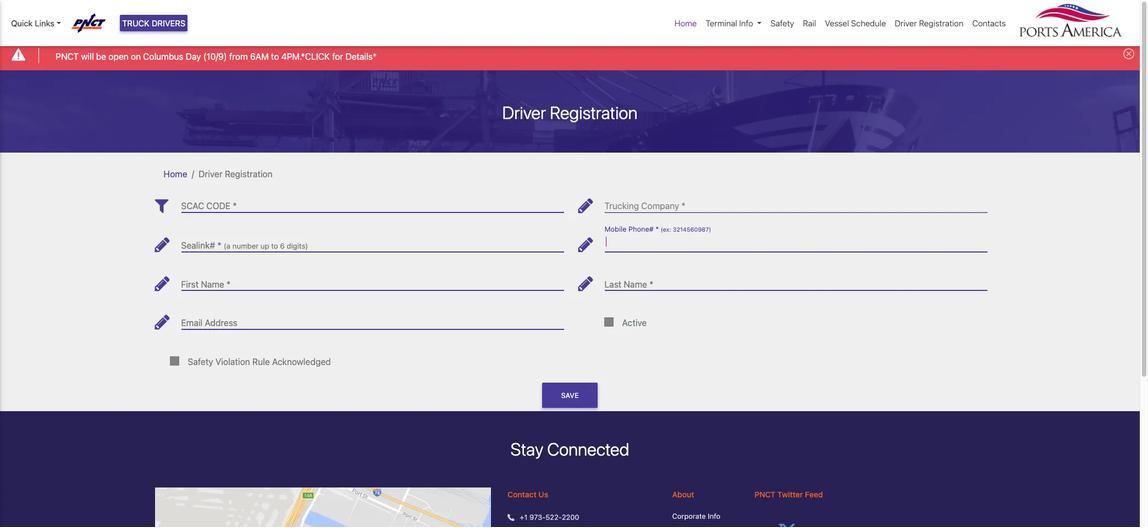 Task type: describe. For each thing, give the bounding box(es) containing it.
us
[[539, 490, 548, 500]]

rule
[[252, 357, 270, 367]]

day
[[186, 51, 201, 61]]

corporate info link
[[672, 512, 738, 522]]

1 vertical spatial driver registration
[[502, 102, 638, 123]]

corporate
[[672, 512, 706, 521]]

contacts link
[[968, 13, 1010, 34]]

to inside sealink# * (a number up to 6 digits)
[[271, 242, 278, 251]]

for
[[332, 51, 343, 61]]

1 vertical spatial registration
[[550, 102, 638, 123]]

0 horizontal spatial driver
[[199, 169, 222, 179]]

First Name * text field
[[181, 271, 564, 291]]

* for first name *
[[227, 280, 230, 290]]

truck drivers link
[[120, 15, 188, 32]]

first name *
[[181, 280, 230, 290]]

safety link
[[766, 13, 799, 34]]

vessel
[[825, 18, 849, 28]]

0 horizontal spatial registration
[[225, 169, 273, 179]]

quick links link
[[11, 17, 61, 29]]

terminal
[[706, 18, 737, 28]]

vessel schedule
[[825, 18, 886, 28]]

schedule
[[851, 18, 886, 28]]

details*
[[345, 51, 377, 61]]

registration inside driver registration 'link'
[[919, 18, 963, 28]]

terminal info link
[[701, 13, 766, 34]]

pnct will be open on columbus day (10/9) from 6am to 4pm.*click for details* link
[[56, 50, 377, 63]]

quick links
[[11, 18, 54, 28]]

company
[[641, 201, 679, 211]]

pnct will be open on columbus day (10/9) from 6am to 4pm.*click for details*
[[56, 51, 377, 61]]

(10/9)
[[203, 51, 227, 61]]

terminal info
[[706, 18, 753, 28]]

links
[[35, 18, 54, 28]]

will
[[81, 51, 94, 61]]

2200
[[562, 513, 579, 522]]

info for corporate info
[[708, 512, 720, 521]]

last
[[605, 280, 621, 290]]

Last Name * text field
[[605, 271, 987, 291]]

number
[[232, 242, 259, 251]]

mobile phone# * (ex: 3214560987)
[[605, 225, 711, 234]]

email
[[181, 318, 202, 328]]

columbus
[[143, 51, 183, 61]]

* for last name *
[[649, 280, 653, 290]]

rail link
[[799, 13, 821, 34]]

mobile
[[605, 225, 627, 234]]

about
[[672, 490, 694, 500]]

save button
[[542, 383, 597, 409]]

contacts
[[972, 18, 1006, 28]]

on
[[131, 51, 141, 61]]

6am
[[250, 51, 269, 61]]

up
[[261, 242, 269, 251]]

info for terminal info
[[739, 18, 753, 28]]

6
[[280, 242, 285, 251]]

Email Address text field
[[181, 310, 564, 330]]

+1 973-522-2200
[[520, 513, 579, 522]]

email address
[[181, 318, 237, 328]]

trucking
[[605, 201, 639, 211]]

4pm.*click
[[281, 51, 330, 61]]

connected
[[547, 440, 629, 460]]

1 vertical spatial home link
[[164, 169, 187, 179]]

be
[[96, 51, 106, 61]]

* left (a
[[217, 241, 221, 251]]

code
[[206, 201, 230, 211]]

driver registration link
[[890, 13, 968, 34]]

* for scac code *
[[233, 201, 237, 211]]

drivers
[[152, 18, 185, 28]]

violation
[[215, 357, 250, 367]]

safety for safety
[[771, 18, 794, 28]]

0 vertical spatial home link
[[670, 13, 701, 34]]

0 horizontal spatial home
[[164, 169, 187, 179]]

973-
[[529, 513, 546, 522]]

safety for safety violation rule acknowledged
[[188, 357, 213, 367]]

sealink#
[[181, 241, 215, 251]]



Task type: vqa. For each thing, say whether or not it's contained in the screenshot.
6
yes



Task type: locate. For each thing, give the bounding box(es) containing it.
0 vertical spatial driver
[[895, 18, 917, 28]]

stay connected
[[511, 440, 629, 460]]

* for mobile phone# * (ex: 3214560987)
[[656, 225, 659, 234]]

name
[[201, 280, 224, 290], [624, 280, 647, 290]]

to left 6
[[271, 242, 278, 251]]

(a
[[224, 242, 230, 251]]

quick
[[11, 18, 33, 28]]

1 vertical spatial home
[[164, 169, 187, 179]]

0 vertical spatial home
[[675, 18, 697, 28]]

twitter
[[777, 490, 803, 500]]

* right "company"
[[681, 201, 685, 211]]

home
[[675, 18, 697, 28], [164, 169, 187, 179]]

contact
[[508, 490, 537, 500]]

rail
[[803, 18, 816, 28]]

corporate info
[[672, 512, 720, 521]]

1 horizontal spatial info
[[739, 18, 753, 28]]

Trucking Company * text field
[[605, 193, 987, 213]]

driver registration inside 'link'
[[895, 18, 963, 28]]

address
[[205, 318, 237, 328]]

home link up scac
[[164, 169, 187, 179]]

name right the 'last'
[[624, 280, 647, 290]]

0 vertical spatial registration
[[919, 18, 963, 28]]

to inside alert
[[271, 51, 279, 61]]

contact us
[[508, 490, 548, 500]]

pnct left will
[[56, 51, 79, 61]]

home left "terminal"
[[675, 18, 697, 28]]

+1 973-522-2200 link
[[520, 513, 579, 524]]

trucking company *
[[605, 201, 685, 211]]

1 horizontal spatial driver
[[502, 102, 546, 123]]

truck drivers
[[122, 18, 185, 28]]

scac
[[181, 201, 204, 211]]

active
[[622, 318, 647, 328]]

pnct for pnct twitter feed
[[755, 490, 775, 500]]

1 horizontal spatial safety
[[771, 18, 794, 28]]

SCAC CODE * search field
[[181, 193, 564, 213]]

0 horizontal spatial safety
[[188, 357, 213, 367]]

0 vertical spatial pnct
[[56, 51, 79, 61]]

sealink# * (a number up to 6 digits)
[[181, 241, 308, 251]]

1 horizontal spatial name
[[624, 280, 647, 290]]

pnct inside alert
[[56, 51, 79, 61]]

feed
[[805, 490, 823, 500]]

0 horizontal spatial name
[[201, 280, 224, 290]]

1 horizontal spatial home
[[675, 18, 697, 28]]

* right the 'last'
[[649, 280, 653, 290]]

name for last
[[624, 280, 647, 290]]

0 horizontal spatial pnct
[[56, 51, 79, 61]]

2 horizontal spatial registration
[[919, 18, 963, 28]]

name for first
[[201, 280, 224, 290]]

home link left "terminal"
[[670, 13, 701, 34]]

safety
[[771, 18, 794, 28], [188, 357, 213, 367]]

name right first
[[201, 280, 224, 290]]

pnct will be open on columbus day (10/9) from 6am to 4pm.*click for details* alert
[[0, 40, 1140, 70]]

1 vertical spatial pnct
[[755, 490, 775, 500]]

truck
[[122, 18, 149, 28]]

pnct for pnct will be open on columbus day (10/9) from 6am to 4pm.*click for details*
[[56, 51, 79, 61]]

registration
[[919, 18, 963, 28], [550, 102, 638, 123], [225, 169, 273, 179]]

0 vertical spatial safety
[[771, 18, 794, 28]]

info
[[739, 18, 753, 28], [708, 512, 720, 521]]

save
[[561, 392, 579, 400]]

phone#
[[628, 225, 654, 234]]

1 vertical spatial to
[[271, 242, 278, 251]]

1 vertical spatial safety
[[188, 357, 213, 367]]

pnct twitter feed
[[755, 490, 823, 500]]

0 horizontal spatial home link
[[164, 169, 187, 179]]

driver registration
[[895, 18, 963, 28], [502, 102, 638, 123], [199, 169, 273, 179]]

2 vertical spatial driver
[[199, 169, 222, 179]]

to
[[271, 51, 279, 61], [271, 242, 278, 251]]

close image
[[1123, 49, 1134, 60]]

1 vertical spatial info
[[708, 512, 720, 521]]

None text field
[[181, 232, 564, 252]]

None text field
[[605, 232, 987, 252]]

0 vertical spatial driver registration
[[895, 18, 963, 28]]

* right code on the top left
[[233, 201, 237, 211]]

1 horizontal spatial pnct
[[755, 490, 775, 500]]

home link
[[670, 13, 701, 34], [164, 169, 187, 179]]

2 horizontal spatial driver
[[895, 18, 917, 28]]

safety violation rule acknowledged
[[188, 357, 331, 367]]

stay
[[511, 440, 543, 460]]

2 vertical spatial driver registration
[[199, 169, 273, 179]]

0 horizontal spatial info
[[708, 512, 720, 521]]

+1
[[520, 513, 528, 522]]

scac code *
[[181, 201, 237, 211]]

last name *
[[605, 280, 653, 290]]

1 name from the left
[[201, 280, 224, 290]]

to right 6am
[[271, 51, 279, 61]]

* for trucking company *
[[681, 201, 685, 211]]

2 horizontal spatial driver registration
[[895, 18, 963, 28]]

2 vertical spatial registration
[[225, 169, 273, 179]]

digits)
[[287, 242, 308, 251]]

522-
[[546, 513, 562, 522]]

safety left violation
[[188, 357, 213, 367]]

*
[[233, 201, 237, 211], [681, 201, 685, 211], [656, 225, 659, 234], [217, 241, 221, 251], [227, 280, 230, 290], [649, 280, 653, 290]]

pnct left twitter
[[755, 490, 775, 500]]

first
[[181, 280, 199, 290]]

(ex:
[[661, 227, 671, 233]]

0 vertical spatial to
[[271, 51, 279, 61]]

acknowledged
[[272, 357, 331, 367]]

* left (ex:
[[656, 225, 659, 234]]

driver
[[895, 18, 917, 28], [502, 102, 546, 123], [199, 169, 222, 179]]

0 horizontal spatial driver registration
[[199, 169, 273, 179]]

info right "terminal"
[[739, 18, 753, 28]]

vessel schedule link
[[821, 13, 890, 34]]

* down (a
[[227, 280, 230, 290]]

from
[[229, 51, 248, 61]]

3214560987)
[[673, 227, 711, 233]]

0 vertical spatial info
[[739, 18, 753, 28]]

2 name from the left
[[624, 280, 647, 290]]

pnct
[[56, 51, 79, 61], [755, 490, 775, 500]]

1 vertical spatial driver
[[502, 102, 546, 123]]

1 horizontal spatial home link
[[670, 13, 701, 34]]

open
[[108, 51, 129, 61]]

info right the corporate
[[708, 512, 720, 521]]

1 horizontal spatial driver registration
[[502, 102, 638, 123]]

safety left 'rail'
[[771, 18, 794, 28]]

driver inside 'link'
[[895, 18, 917, 28]]

1 horizontal spatial registration
[[550, 102, 638, 123]]

home up scac
[[164, 169, 187, 179]]



